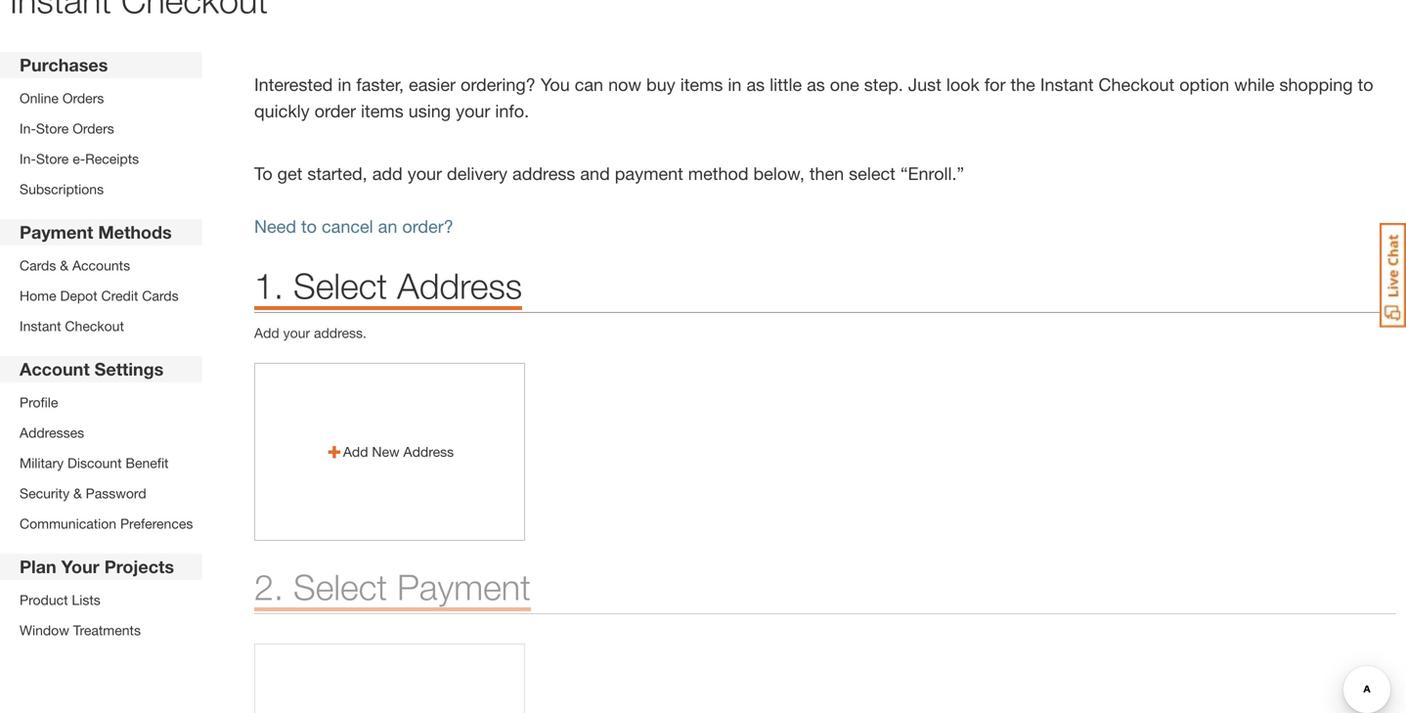 Task type: locate. For each thing, give the bounding box(es) containing it.
you
[[541, 74, 570, 95]]

address
[[513, 163, 575, 184]]

0 vertical spatial in-
[[20, 120, 36, 136]]

& up the 'depot'
[[60, 257, 69, 273]]

& up communication
[[73, 485, 82, 501]]

store inside 'link'
[[36, 151, 69, 167]]

add new address
[[343, 444, 454, 460]]

0 horizontal spatial cards
[[20, 257, 56, 273]]

add
[[254, 325, 279, 341], [343, 444, 368, 460]]

1 vertical spatial orders
[[73, 120, 114, 136]]

orders
[[62, 90, 104, 106], [73, 120, 114, 136]]

1 vertical spatial payment
[[397, 566, 531, 607]]

1 vertical spatial &
[[73, 485, 82, 501]]

instant
[[1041, 74, 1094, 95], [20, 318, 61, 334]]

instant right the
[[1041, 74, 1094, 95]]

0 horizontal spatial add
[[254, 325, 279, 341]]

0 vertical spatial to
[[1358, 74, 1374, 95]]

2. select payment
[[254, 566, 531, 607]]

while
[[1235, 74, 1275, 95]]

0 horizontal spatial as
[[747, 74, 765, 95]]

0 horizontal spatial &
[[60, 257, 69, 273]]

in
[[338, 74, 351, 95], [728, 74, 742, 95]]

0 horizontal spatial in
[[338, 74, 351, 95]]

1.
[[254, 265, 284, 306]]

items
[[680, 74, 723, 95], [361, 100, 404, 121]]

payment
[[20, 222, 93, 243], [397, 566, 531, 607]]

in- up subscriptions
[[20, 151, 36, 167]]

0 horizontal spatial instant
[[20, 318, 61, 334]]

select right the 2.
[[293, 566, 387, 607]]

2 store from the top
[[36, 151, 69, 167]]

started,
[[307, 163, 367, 184]]

store
[[36, 120, 69, 136], [36, 151, 69, 167]]

checkout down home depot credit cards link
[[65, 318, 124, 334]]

0 vertical spatial add
[[254, 325, 279, 341]]

select for 2.
[[293, 566, 387, 607]]

your down ordering?
[[456, 100, 490, 121]]

1 horizontal spatial to
[[1358, 74, 1374, 95]]

accounts
[[72, 257, 130, 273]]

checkout
[[1099, 74, 1175, 95], [65, 318, 124, 334]]

receipts
[[85, 151, 139, 167]]

1 horizontal spatial your
[[408, 163, 442, 184]]

e-
[[73, 151, 85, 167]]

1 vertical spatial add
[[343, 444, 368, 460]]

items right buy
[[680, 74, 723, 95]]

address down order?
[[397, 265, 522, 306]]

add down 1.
[[254, 325, 279, 341]]

to
[[1358, 74, 1374, 95], [301, 216, 317, 237]]

in- for in-store e-receipts
[[20, 151, 36, 167]]

1 horizontal spatial payment
[[397, 566, 531, 607]]

select up address.
[[293, 265, 387, 306]]

items down faster,
[[361, 100, 404, 121]]

1 horizontal spatial as
[[807, 74, 825, 95]]

as
[[747, 74, 765, 95], [807, 74, 825, 95]]

cards right credit
[[142, 288, 179, 304]]

instant inside interested in faster, easier ordering? you can now buy items in as little as one step. just look for the instant checkout option while shopping to quickly order items using your info.
[[1041, 74, 1094, 95]]

1 horizontal spatial instant
[[1041, 74, 1094, 95]]

shopping
[[1280, 74, 1353, 95]]

addresses link
[[20, 423, 193, 443]]

your left address.
[[283, 325, 310, 341]]

store down online orders
[[36, 120, 69, 136]]

to get started, add your delivery address and payment method below, then select "enroll."
[[254, 163, 965, 184]]

0 horizontal spatial to
[[301, 216, 317, 237]]

to right need
[[301, 216, 317, 237]]

0 vertical spatial payment
[[20, 222, 93, 243]]

2 in- from the top
[[20, 151, 36, 167]]

as left little
[[747, 74, 765, 95]]

1 vertical spatial address
[[403, 444, 454, 460]]

credit
[[101, 288, 138, 304]]

1 select from the top
[[293, 265, 387, 306]]

methods
[[98, 222, 172, 243]]

online orders link
[[20, 88, 139, 109]]

1 vertical spatial store
[[36, 151, 69, 167]]

in up order
[[338, 74, 351, 95]]

interested in faster, easier ordering? you can now buy items in as little as one step. just look for the instant checkout option while shopping to quickly order items using your info.
[[254, 74, 1374, 121]]

0 horizontal spatial items
[[361, 100, 404, 121]]

&
[[60, 257, 69, 273], [73, 485, 82, 501]]

address right new
[[403, 444, 454, 460]]

1. select address
[[254, 265, 522, 306]]

in left little
[[728, 74, 742, 95]]

1 vertical spatial in-
[[20, 151, 36, 167]]

easier
[[409, 74, 456, 95]]

1 store from the top
[[36, 120, 69, 136]]

window
[[20, 622, 69, 638]]

address for add new address
[[403, 444, 454, 460]]

your inside interested in faster, easier ordering? you can now buy items in as little as one step. just look for the instant checkout option while shopping to quickly order items using your info.
[[456, 100, 490, 121]]

instant down home
[[20, 318, 61, 334]]

delivery
[[447, 163, 508, 184]]

0 vertical spatial your
[[456, 100, 490, 121]]

checkout left option
[[1099, 74, 1175, 95]]

in- inside 'link'
[[20, 151, 36, 167]]

2 horizontal spatial your
[[456, 100, 490, 121]]

store for e-
[[36, 151, 69, 167]]

add left new
[[343, 444, 368, 460]]

1 horizontal spatial checkout
[[1099, 74, 1175, 95]]

your right add
[[408, 163, 442, 184]]

cards up home
[[20, 257, 56, 273]]

1 vertical spatial items
[[361, 100, 404, 121]]

to inside interested in faster, easier ordering? you can now buy items in as little as one step. just look for the instant checkout option while shopping to quickly order items using your info.
[[1358, 74, 1374, 95]]

2 select from the top
[[293, 566, 387, 607]]

0 horizontal spatial checkout
[[65, 318, 124, 334]]

0 vertical spatial store
[[36, 120, 69, 136]]

depot
[[60, 288, 97, 304]]

1 horizontal spatial in
[[728, 74, 742, 95]]

interested
[[254, 74, 333, 95]]

orders down 'online orders' link
[[73, 120, 114, 136]]

as left "one"
[[807, 74, 825, 95]]

0 vertical spatial address
[[397, 265, 522, 306]]

orders up in-store orders link
[[62, 90, 104, 106]]

addresses
[[20, 424, 84, 441]]

order
[[315, 100, 356, 121]]

1 horizontal spatial &
[[73, 485, 82, 501]]

1 in- from the top
[[20, 120, 36, 136]]

account settings
[[20, 358, 164, 379]]

your
[[456, 100, 490, 121], [408, 163, 442, 184], [283, 325, 310, 341]]

military
[[20, 455, 64, 471]]

step.
[[864, 74, 904, 95]]

0 horizontal spatial your
[[283, 325, 310, 341]]

store left e-
[[36, 151, 69, 167]]

0 vertical spatial orders
[[62, 90, 104, 106]]

0 vertical spatial select
[[293, 265, 387, 306]]

1 vertical spatial cards
[[142, 288, 179, 304]]

profile
[[20, 394, 58, 410]]

to right shopping
[[1358, 74, 1374, 95]]

1 horizontal spatial add
[[343, 444, 368, 460]]

in- down online
[[20, 120, 36, 136]]

1 vertical spatial select
[[293, 566, 387, 607]]

look
[[947, 74, 980, 95]]

buy
[[647, 74, 676, 95]]

projects
[[104, 556, 174, 577]]

0 vertical spatial &
[[60, 257, 69, 273]]

in-
[[20, 120, 36, 136], [20, 151, 36, 167]]

the
[[1011, 74, 1036, 95]]

home depot credit cards
[[20, 288, 179, 304]]

1 horizontal spatial cards
[[142, 288, 179, 304]]

cancel
[[322, 216, 373, 237]]

1 vertical spatial instant
[[20, 318, 61, 334]]

select
[[849, 163, 896, 184]]

get
[[277, 163, 303, 184]]

0 vertical spatial checkout
[[1099, 74, 1175, 95]]

security & password
[[20, 485, 146, 501]]

can
[[575, 74, 604, 95]]

0 vertical spatial items
[[680, 74, 723, 95]]

0 vertical spatial instant
[[1041, 74, 1094, 95]]

communication preferences
[[20, 515, 193, 532]]



Task type: vqa. For each thing, say whether or not it's contained in the screenshot.
the topmost Payment
yes



Task type: describe. For each thing, give the bounding box(es) containing it.
1 horizontal spatial items
[[680, 74, 723, 95]]

2 vertical spatial your
[[283, 325, 310, 341]]

in-store orders
[[20, 120, 114, 136]]

faster,
[[356, 74, 404, 95]]

checkout inside interested in faster, easier ordering? you can now buy items in as little as one step. just look for the instant checkout option while shopping to quickly order items using your info.
[[1099, 74, 1175, 95]]

cards & accounts link
[[20, 255, 179, 276]]

in- for in-store orders
[[20, 120, 36, 136]]

security
[[20, 485, 70, 501]]

benefit
[[126, 455, 169, 471]]

& for cards
[[60, 257, 69, 273]]

subscriptions
[[20, 181, 104, 197]]

add for add new address
[[343, 444, 368, 460]]

an
[[378, 216, 397, 237]]

online orders
[[20, 90, 104, 106]]

1 as from the left
[[747, 74, 765, 95]]

payment methods
[[20, 222, 172, 243]]

home depot credit cards link
[[20, 286, 179, 306]]

product lists
[[20, 592, 100, 608]]

method
[[688, 163, 749, 184]]

security & password link
[[20, 483, 193, 504]]

instant checkout link
[[20, 316, 179, 336]]

subscriptions link
[[20, 179, 139, 200]]

info.
[[495, 100, 529, 121]]

home
[[20, 288, 56, 304]]

then
[[810, 163, 844, 184]]

military discount benefit link
[[20, 453, 193, 473]]

quickly
[[254, 100, 310, 121]]

settings
[[95, 358, 164, 379]]

add for add your address.
[[254, 325, 279, 341]]

& for security
[[73, 485, 82, 501]]

window treatments
[[20, 622, 141, 638]]

address.
[[314, 325, 367, 341]]

select for 1.
[[293, 265, 387, 306]]

communication preferences link
[[20, 513, 193, 534]]

plan your projects
[[20, 556, 174, 577]]

preferences
[[120, 515, 193, 532]]

just
[[908, 74, 942, 95]]

your
[[61, 556, 99, 577]]

new
[[372, 444, 400, 460]]

and
[[580, 163, 610, 184]]

0 vertical spatial cards
[[20, 257, 56, 273]]

address for 1. select address
[[397, 265, 522, 306]]

now
[[608, 74, 642, 95]]

little
[[770, 74, 802, 95]]

2 as from the left
[[807, 74, 825, 95]]

need to cancel an order? link
[[254, 216, 454, 237]]

add
[[372, 163, 403, 184]]

need to cancel an order?
[[254, 216, 454, 237]]

2.
[[254, 566, 284, 607]]

1 vertical spatial checkout
[[65, 318, 124, 334]]

payment
[[615, 163, 683, 184]]

need
[[254, 216, 296, 237]]

communication
[[20, 515, 116, 532]]

add your address.
[[254, 325, 367, 341]]

live chat image
[[1380, 223, 1406, 328]]

"enroll."
[[901, 163, 965, 184]]

account
[[20, 358, 90, 379]]

cards & accounts
[[20, 257, 130, 273]]

window treatments link
[[20, 620, 141, 641]]

military discount benefit
[[20, 455, 169, 471]]

product
[[20, 592, 68, 608]]

0 horizontal spatial payment
[[20, 222, 93, 243]]

treatments
[[73, 622, 141, 638]]

for
[[985, 74, 1006, 95]]

in-store e-receipts
[[20, 151, 139, 167]]

online
[[20, 90, 59, 106]]

one
[[830, 74, 860, 95]]

instant checkout
[[20, 318, 124, 334]]

option
[[1180, 74, 1230, 95]]

below,
[[754, 163, 805, 184]]

profile link
[[20, 392, 193, 413]]

discount
[[67, 455, 122, 471]]

store for orders
[[36, 120, 69, 136]]

in-store e-receipts link
[[20, 149, 139, 169]]

to
[[254, 163, 273, 184]]

1 vertical spatial your
[[408, 163, 442, 184]]

password
[[86, 485, 146, 501]]

1 in from the left
[[338, 74, 351, 95]]

ordering?
[[461, 74, 536, 95]]

lists
[[72, 592, 100, 608]]

order?
[[402, 216, 454, 237]]

2 in from the left
[[728, 74, 742, 95]]

using
[[409, 100, 451, 121]]

plan
[[20, 556, 56, 577]]

plus symbol image
[[326, 443, 343, 461]]

purchases
[[20, 54, 108, 75]]

product lists link
[[20, 590, 141, 610]]

1 vertical spatial to
[[301, 216, 317, 237]]



